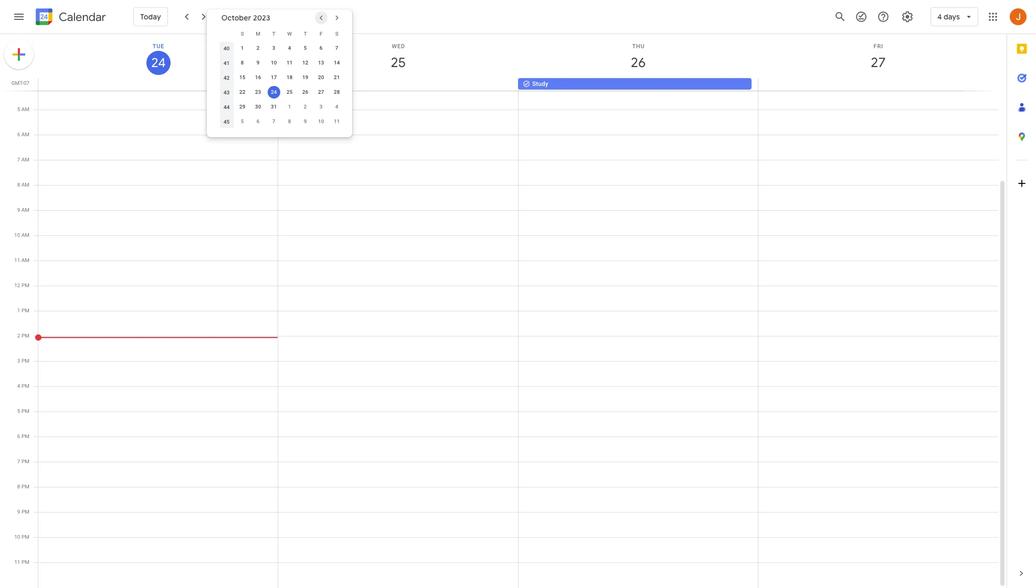 Task type: locate. For each thing, give the bounding box(es) containing it.
11 down "10 am"
[[14, 258, 20, 264]]

9 up "10 am"
[[17, 207, 20, 213]]

1 horizontal spatial 12
[[302, 60, 308, 66]]

28 element
[[331, 86, 343, 99]]

5 down the 29 element
[[241, 119, 244, 124]]

8 am
[[17, 182, 29, 188]]

43 right "week" on the top of the page
[[334, 13, 341, 20]]

4 down 28 element
[[335, 104, 338, 110]]

pm down 8 pm
[[21, 510, 29, 515]]

1 inside study grid
[[17, 308, 20, 314]]

7
[[335, 45, 338, 51], [272, 119, 275, 124], [17, 157, 20, 163], [17, 459, 20, 465]]

0 horizontal spatial 1
[[17, 308, 20, 314]]

2 horizontal spatial 1
[[288, 104, 291, 110]]

6 pm from the top
[[21, 409, 29, 415]]

5 for november 5 element
[[241, 119, 244, 124]]

pm
[[21, 283, 29, 289], [21, 308, 29, 314], [21, 333, 29, 339], [21, 359, 29, 364], [21, 384, 29, 390], [21, 409, 29, 415], [21, 434, 29, 440], [21, 459, 29, 465], [21, 485, 29, 490], [21, 510, 29, 515], [21, 535, 29, 541], [21, 560, 29, 566]]

9 down november 2 element
[[304, 119, 307, 124]]

row containing 22
[[219, 85, 345, 100]]

2 am from the top
[[21, 132, 29, 138]]

5 row from the top
[[219, 85, 345, 100]]

12 inside row
[[302, 60, 308, 66]]

43 down 42
[[224, 90, 230, 95]]

november 8 element
[[283, 115, 296, 128]]

1 right "40"
[[241, 45, 244, 51]]

6 pm
[[17, 434, 29, 440]]

am down 8 am
[[21, 207, 29, 213]]

october 2023
[[222, 9, 295, 24], [221, 13, 270, 23]]

41
[[224, 60, 230, 66]]

1 horizontal spatial t
[[304, 31, 307, 36]]

am up the 6 am
[[21, 107, 29, 112]]

5 up the 6 am
[[17, 107, 20, 112]]

3 down 2 pm
[[17, 359, 20, 364]]

2 for 2 pm
[[17, 333, 20, 339]]

11 down 10 pm
[[14, 560, 20, 566]]

4 row from the top
[[219, 70, 345, 85]]

13 element
[[315, 57, 327, 69]]

2 down "m"
[[257, 45, 260, 51]]

11
[[287, 60, 293, 66], [334, 119, 340, 124], [14, 258, 20, 264], [14, 560, 20, 566]]

am
[[21, 107, 29, 112], [21, 132, 29, 138], [21, 157, 29, 163], [21, 182, 29, 188], [21, 207, 29, 213], [21, 233, 29, 238], [21, 258, 29, 264]]

5 am from the top
[[21, 207, 29, 213]]

november 5 element
[[236, 115, 249, 128]]

7 down 31 element
[[272, 119, 275, 124]]

pm for 11 pm
[[21, 560, 29, 566]]

5
[[304, 45, 307, 51], [17, 107, 20, 112], [241, 119, 244, 124], [17, 409, 20, 415]]

pm down 2 pm
[[21, 359, 29, 364]]

10
[[271, 60, 277, 66], [318, 119, 324, 124], [14, 233, 20, 238], [14, 535, 20, 541]]

43
[[334, 13, 341, 20], [224, 90, 230, 95]]

pm down '7 pm'
[[21, 485, 29, 490]]

9 for 9 pm
[[17, 510, 20, 515]]

am up 8 am
[[21, 157, 29, 163]]

2 up 3 pm
[[17, 333, 20, 339]]

6 down 5 am
[[17, 132, 20, 138]]

2 horizontal spatial 2
[[304, 104, 307, 110]]

4 down w
[[288, 45, 291, 51]]

9 for 9 am
[[17, 207, 20, 213]]

today
[[140, 12, 161, 22]]

0 vertical spatial 1
[[241, 45, 244, 51]]

am down 9 am
[[21, 233, 29, 238]]

calendar
[[59, 10, 106, 24]]

3 for 3 pm
[[17, 359, 20, 364]]

row
[[219, 26, 345, 41], [219, 41, 345, 56], [219, 56, 345, 70], [219, 70, 345, 85], [219, 85, 345, 100], [219, 100, 345, 114], [219, 114, 345, 129]]

pm for 3 pm
[[21, 359, 29, 364]]

m
[[256, 31, 260, 36]]

10 down november 3 element
[[318, 119, 324, 124]]

8 down november 1 "element"
[[288, 119, 291, 124]]

10 up the '11 am'
[[14, 233, 20, 238]]

am up the 12 pm
[[21, 258, 29, 264]]

16
[[255, 75, 261, 80]]

am for 9 am
[[21, 207, 29, 213]]

12 pm from the top
[[21, 560, 29, 566]]

pm up 6 pm
[[21, 409, 29, 415]]

column header
[[219, 26, 234, 41]]

30 element
[[252, 101, 264, 113]]

3 for november 3 element
[[320, 104, 323, 110]]

4 down 3 pm
[[17, 384, 20, 390]]

pm up 1 pm
[[21, 283, 29, 289]]

15
[[239, 75, 245, 80]]

pm for 9 pm
[[21, 510, 29, 515]]

18
[[287, 75, 293, 80]]

0 horizontal spatial t
[[272, 31, 275, 36]]

pm for 2 pm
[[21, 333, 29, 339]]

am up 9 am
[[21, 182, 29, 188]]

10 up the 17
[[271, 60, 277, 66]]

study
[[532, 80, 548, 88]]

october 2023 button
[[218, 9, 312, 24]]

7 up 8 am
[[17, 157, 20, 163]]

10 pm from the top
[[21, 510, 29, 515]]

9 inside "november 9" element
[[304, 119, 307, 124]]

6 row from the top
[[219, 100, 345, 114]]

2 row from the top
[[219, 41, 345, 56]]

2 vertical spatial 3
[[17, 359, 20, 364]]

pm up 2 pm
[[21, 308, 29, 314]]

24
[[271, 89, 277, 95]]

1 pm from the top
[[21, 283, 29, 289]]

gmt-
[[11, 80, 23, 86]]

1 inside november 1 "element"
[[288, 104, 291, 110]]

0 vertical spatial 4
[[288, 45, 291, 51]]

row group inside october 2023 grid
[[219, 41, 345, 129]]

16 element
[[252, 71, 264, 84]]

1 horizontal spatial 1
[[241, 45, 244, 51]]

t
[[272, 31, 275, 36], [304, 31, 307, 36]]

0 horizontal spatial 2
[[17, 333, 20, 339]]

2 vertical spatial 1
[[17, 308, 20, 314]]

8 pm
[[17, 485, 29, 490]]

cell
[[38, 78, 278, 91], [278, 78, 518, 91], [758, 78, 998, 91]]

6 for november 6 element
[[257, 119, 260, 124]]

s left "m"
[[241, 31, 244, 36]]

4 pm from the top
[[21, 359, 29, 364]]

2
[[257, 45, 260, 51], [304, 104, 307, 110], [17, 333, 20, 339]]

5 pm from the top
[[21, 384, 29, 390]]

1 horizontal spatial 3
[[272, 45, 275, 51]]

s right f
[[335, 31, 338, 36]]

week
[[316, 13, 332, 20]]

5 up 6 pm
[[17, 409, 20, 415]]

november 6 element
[[252, 115, 264, 128]]

column header inside october 2023 grid
[[219, 26, 234, 41]]

4 inside study grid
[[17, 384, 20, 390]]

3 inside study grid
[[17, 359, 20, 364]]

3 cell from the left
[[758, 78, 998, 91]]

study button
[[518, 78, 752, 90]]

14
[[334, 60, 340, 66]]

8 for 8 pm
[[17, 485, 20, 490]]

1
[[241, 45, 244, 51], [288, 104, 291, 110], [17, 308, 20, 314]]

1 horizontal spatial 4
[[288, 45, 291, 51]]

9 pm
[[17, 510, 29, 515]]

12 inside study grid
[[14, 283, 20, 289]]

10 up 11 pm
[[14, 535, 20, 541]]

7 row from the top
[[219, 114, 345, 129]]

am for 10 am
[[21, 233, 29, 238]]

11 up 18
[[287, 60, 293, 66]]

43 inside 'row group'
[[224, 90, 230, 95]]

t right w
[[304, 31, 307, 36]]

21
[[334, 75, 340, 80]]

7 for 7 am
[[17, 157, 20, 163]]

8 pm from the top
[[21, 459, 29, 465]]

11 for november 11 element
[[334, 119, 340, 124]]

2 cell from the left
[[278, 78, 518, 91]]

10 am
[[14, 233, 29, 238]]

0 horizontal spatial 3
[[17, 359, 20, 364]]

0 horizontal spatial 43
[[224, 90, 230, 95]]

11 pm from the top
[[21, 535, 29, 541]]

0 horizontal spatial s
[[241, 31, 244, 36]]

4 am from the top
[[21, 182, 29, 188]]

11 down the 'november 4' element
[[334, 119, 340, 124]]

row containing 29
[[219, 100, 345, 114]]

6 inside november 6 element
[[257, 119, 260, 124]]

pm for 8 pm
[[21, 485, 29, 490]]

pm down 3 pm
[[21, 384, 29, 390]]

0 horizontal spatial 4
[[17, 384, 20, 390]]

october up "40"
[[221, 13, 251, 23]]

9 up 10 pm
[[17, 510, 20, 515]]

29 element
[[236, 101, 249, 113]]

0 vertical spatial 43
[[334, 13, 341, 20]]

row group
[[219, 41, 345, 129]]

5 for 5 am
[[17, 107, 20, 112]]

7 am from the top
[[21, 258, 29, 264]]

3
[[272, 45, 275, 51], [320, 104, 323, 110], [17, 359, 20, 364]]

6
[[320, 45, 323, 51], [257, 119, 260, 124], [17, 132, 20, 138], [17, 434, 20, 440]]

11 pm
[[14, 560, 29, 566]]

2 horizontal spatial 3
[[320, 104, 323, 110]]

1 row from the top
[[219, 26, 345, 41]]

9
[[257, 60, 260, 66], [304, 119, 307, 124], [17, 207, 20, 213], [17, 510, 20, 515]]

10 for 10 pm
[[14, 535, 20, 541]]

6 down the 30 element
[[257, 119, 260, 124]]

tab list
[[1007, 34, 1036, 560]]

15 element
[[236, 71, 249, 84]]

2 inside study grid
[[17, 333, 20, 339]]

3 up 10 element
[[272, 45, 275, 51]]

5 for 5 pm
[[17, 409, 20, 415]]

8 for november 8 element
[[288, 119, 291, 124]]

7 pm
[[17, 459, 29, 465]]

1 vertical spatial 3
[[320, 104, 323, 110]]

17 element
[[268, 71, 280, 84]]

october
[[222, 9, 267, 24], [221, 13, 251, 23]]

11 element
[[283, 57, 296, 69]]

3 row from the top
[[219, 56, 345, 70]]

1 am from the top
[[21, 107, 29, 112]]

25 element
[[283, 86, 296, 99]]

9 up 16
[[257, 60, 260, 66]]

2 pm from the top
[[21, 308, 29, 314]]

2023
[[269, 9, 295, 24], [253, 13, 270, 23]]

8 up 9 am
[[17, 182, 20, 188]]

3 am from the top
[[21, 157, 29, 163]]

am down 5 am
[[21, 132, 29, 138]]

6 down f
[[320, 45, 323, 51]]

pm for 12 pm
[[21, 283, 29, 289]]

november 11 element
[[331, 115, 343, 128]]

1 horizontal spatial s
[[335, 31, 338, 36]]

12 element
[[299, 57, 312, 69]]

pm up 3 pm
[[21, 333, 29, 339]]

4 pm
[[17, 384, 29, 390]]

2 vertical spatial 4
[[17, 384, 20, 390]]

2 down 26 element
[[304, 104, 307, 110]]

1 vertical spatial 1
[[288, 104, 291, 110]]

october 2023 grid
[[217, 26, 345, 129]]

pm up '7 pm'
[[21, 434, 29, 440]]

4
[[288, 45, 291, 51], [335, 104, 338, 110], [17, 384, 20, 390]]

3 pm from the top
[[21, 333, 29, 339]]

2 vertical spatial 2
[[17, 333, 20, 339]]

calendar heading
[[57, 10, 106, 24]]

pm down 6 pm
[[21, 459, 29, 465]]

1 horizontal spatial 2
[[257, 45, 260, 51]]

2 horizontal spatial 4
[[335, 104, 338, 110]]

12 down the '11 am'
[[14, 283, 20, 289]]

t right "m"
[[272, 31, 275, 36]]

14 element
[[331, 57, 343, 69]]

7 down 6 pm
[[17, 459, 20, 465]]

12 up 19 at the left of the page
[[302, 60, 308, 66]]

8
[[241, 60, 244, 66], [288, 119, 291, 124], [17, 182, 20, 188], [17, 485, 20, 490]]

pm down 10 pm
[[21, 560, 29, 566]]

row group containing 1
[[219, 41, 345, 129]]

27
[[318, 89, 324, 95]]

5 pm
[[17, 409, 29, 415]]

6 am from the top
[[21, 233, 29, 238]]

s
[[241, 31, 244, 36], [335, 31, 338, 36]]

9 pm from the top
[[21, 485, 29, 490]]

1 vertical spatial 12
[[14, 283, 20, 289]]

8 up '9 pm'
[[17, 485, 20, 490]]

1 horizontal spatial 43
[[334, 13, 341, 20]]

6 for 6 am
[[17, 132, 20, 138]]

1 vertical spatial 43
[[224, 90, 230, 95]]

7 pm from the top
[[21, 434, 29, 440]]

1 for 1 pm
[[17, 308, 20, 314]]

28
[[334, 89, 340, 95]]

pm down '9 pm'
[[21, 535, 29, 541]]

12
[[302, 60, 308, 66], [14, 283, 20, 289]]

1 down 25 element
[[288, 104, 291, 110]]

0 horizontal spatial 12
[[14, 283, 20, 289]]

1 vertical spatial 4
[[335, 104, 338, 110]]

pm for 10 pm
[[21, 535, 29, 541]]

7 for 7 pm
[[17, 459, 20, 465]]

6 up '7 pm'
[[17, 434, 20, 440]]

1 vertical spatial 2
[[304, 104, 307, 110]]

23 element
[[252, 86, 264, 99]]

3 down the '27' 'element'
[[320, 104, 323, 110]]

2 for november 2 element
[[304, 104, 307, 110]]

1 down the 12 pm
[[17, 308, 20, 314]]

21 element
[[331, 71, 343, 84]]

0 vertical spatial 12
[[302, 60, 308, 66]]

18 element
[[283, 71, 296, 84]]

4 for the 'november 4' element
[[335, 104, 338, 110]]

november 1 element
[[283, 101, 296, 113]]



Task type: vqa. For each thing, say whether or not it's contained in the screenshot.


Task type: describe. For each thing, give the bounding box(es) containing it.
23
[[255, 89, 261, 95]]

1 s from the left
[[241, 31, 244, 36]]

row containing 1
[[219, 41, 345, 56]]

27 element
[[315, 86, 327, 99]]

9 am
[[17, 207, 29, 213]]

19
[[302, 75, 308, 80]]

gmt-07
[[11, 80, 29, 86]]

4 for 4 pm
[[17, 384, 20, 390]]

10 pm
[[14, 535, 29, 541]]

0 vertical spatial 3
[[272, 45, 275, 51]]

1 pm
[[17, 308, 29, 314]]

study row
[[34, 78, 1007, 91]]

10 for november 10 element
[[318, 119, 324, 124]]

9 for "november 9" element
[[304, 119, 307, 124]]

26 element
[[299, 86, 312, 99]]

2023 up "m"
[[253, 13, 270, 23]]

5 up 12 element
[[304, 45, 307, 51]]

1 for november 1 "element"
[[288, 104, 291, 110]]

row containing 8
[[219, 56, 345, 70]]

8 for 8 am
[[17, 182, 20, 188]]

7 for november 7 element
[[272, 119, 275, 124]]

13
[[318, 60, 324, 66]]

pm for 4 pm
[[21, 384, 29, 390]]

october up "m"
[[222, 9, 267, 24]]

7 am
[[17, 157, 29, 163]]

am for 5 am
[[21, 107, 29, 112]]

calendar element
[[34, 6, 106, 29]]

26
[[302, 89, 308, 95]]

10 for 10 am
[[14, 233, 20, 238]]

november 10 element
[[315, 115, 327, 128]]

pm for 6 pm
[[21, 434, 29, 440]]

am for 11 am
[[21, 258, 29, 264]]

8 up 15
[[241, 60, 244, 66]]

11 for the 11 element
[[287, 60, 293, 66]]

november 3 element
[[315, 101, 327, 113]]

november 4 element
[[331, 101, 343, 113]]

w
[[287, 31, 292, 36]]

11 for 11 pm
[[14, 560, 20, 566]]

5 am
[[17, 107, 29, 112]]

11 am
[[14, 258, 29, 264]]

am for 7 am
[[21, 157, 29, 163]]

pm for 7 pm
[[21, 459, 29, 465]]

10 for 10 element
[[271, 60, 277, 66]]

24 cell
[[266, 85, 282, 100]]

1 t from the left
[[272, 31, 275, 36]]

12 for 12 pm
[[14, 283, 20, 289]]

2 t from the left
[[304, 31, 307, 36]]

today button
[[133, 7, 168, 26]]

11 for 11 am
[[14, 258, 20, 264]]

row containing 15
[[219, 70, 345, 85]]

10 element
[[268, 57, 280, 69]]

29
[[239, 104, 245, 110]]

24, today element
[[268, 86, 280, 99]]

3 pm
[[17, 359, 29, 364]]

2 s from the left
[[335, 31, 338, 36]]

am for 6 am
[[21, 132, 29, 138]]

12 for 12
[[302, 60, 308, 66]]

07
[[23, 80, 29, 86]]

6 for 6 pm
[[17, 434, 20, 440]]

2 pm
[[17, 333, 29, 339]]

november 9 element
[[299, 115, 312, 128]]

31 element
[[268, 101, 280, 113]]

2023 up w
[[269, 9, 295, 24]]

17
[[271, 75, 277, 80]]

42
[[224, 75, 230, 81]]

22
[[239, 89, 245, 95]]

45
[[224, 119, 230, 125]]

november 2 element
[[299, 101, 312, 113]]

row containing s
[[219, 26, 345, 41]]

30
[[255, 104, 261, 110]]

1 cell from the left
[[38, 78, 278, 91]]

row containing 5
[[219, 114, 345, 129]]

19 element
[[299, 71, 312, 84]]

november 7 element
[[268, 115, 280, 128]]

week 43
[[316, 13, 341, 20]]

20 element
[[315, 71, 327, 84]]

25
[[287, 89, 293, 95]]

40
[[224, 45, 230, 51]]

22 element
[[236, 86, 249, 99]]

12 pm
[[14, 283, 29, 289]]

0 vertical spatial 2
[[257, 45, 260, 51]]

pm for 5 pm
[[21, 409, 29, 415]]

6 am
[[17, 132, 29, 138]]

am for 8 am
[[21, 182, 29, 188]]

study grid
[[0, 34, 1007, 589]]

31
[[271, 104, 277, 110]]

44
[[224, 104, 230, 110]]

pm for 1 pm
[[21, 308, 29, 314]]

20
[[318, 75, 324, 80]]

f
[[320, 31, 323, 36]]

7 up 14
[[335, 45, 338, 51]]



